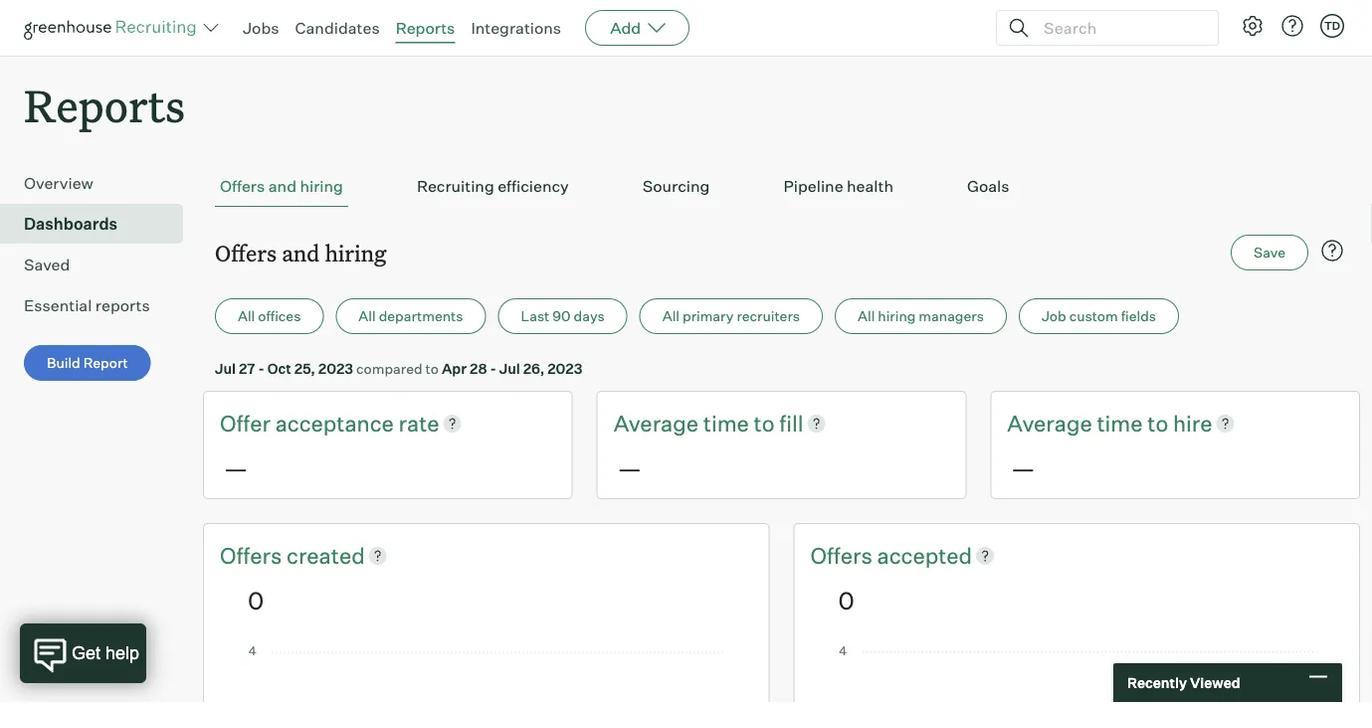 Task type: vqa. For each thing, say whether or not it's contained in the screenshot.
Activity Feed
no



Task type: describe. For each thing, give the bounding box(es) containing it.
offers inside 'button'
[[220, 176, 265, 196]]

rate link
[[399, 408, 440, 439]]

1 vertical spatial offers and hiring
[[215, 238, 387, 267]]

hire
[[1174, 410, 1213, 437]]

to for hire
[[1148, 410, 1169, 437]]

viewed
[[1190, 675, 1241, 692]]

1 2023 from the left
[[318, 360, 353, 377]]

dashboards
[[24, 214, 118, 234]]

add button
[[585, 10, 690, 46]]

recruiters
[[737, 308, 800, 325]]

all offices
[[238, 308, 301, 325]]

build report button
[[24, 346, 151, 381]]

report
[[83, 355, 128, 372]]

reports link
[[396, 18, 455, 38]]

all hiring managers button
[[835, 299, 1007, 335]]

jobs
[[243, 18, 279, 38]]

average for hire
[[1008, 410, 1093, 437]]

average for fill
[[614, 410, 699, 437]]

overview link
[[24, 171, 175, 195]]

— for hire
[[1012, 453, 1036, 483]]

faq image
[[1321, 239, 1345, 263]]

average link for fill
[[614, 408, 704, 439]]

recently viewed
[[1128, 675, 1241, 692]]

sourcing
[[643, 176, 710, 196]]

hire link
[[1174, 408, 1213, 439]]

hiring inside 'button'
[[300, 176, 343, 196]]

health
[[847, 176, 894, 196]]

25,
[[294, 360, 315, 377]]

accepted link
[[878, 541, 973, 571]]

build
[[47, 355, 80, 372]]

recruiting efficiency button
[[412, 166, 574, 207]]

offers link for accepted
[[811, 541, 878, 571]]

essential reports link
[[24, 294, 175, 318]]

primary
[[683, 308, 734, 325]]

candidates link
[[295, 18, 380, 38]]

time for fill
[[704, 410, 749, 437]]

goals button
[[963, 166, 1015, 207]]

all departments button
[[336, 299, 486, 335]]

save button
[[1231, 235, 1309, 271]]

pipeline
[[784, 176, 844, 196]]

build report
[[47, 355, 128, 372]]

td button
[[1317, 10, 1349, 42]]

reports
[[95, 296, 150, 316]]

all primary recruiters
[[663, 308, 800, 325]]

configure image
[[1241, 14, 1265, 38]]

0 horizontal spatial reports
[[24, 76, 185, 134]]

all primary recruiters button
[[640, 299, 823, 335]]

essential
[[24, 296, 92, 316]]

created
[[287, 542, 365, 569]]

save
[[1254, 244, 1286, 261]]

add
[[610, 18, 641, 38]]

27
[[239, 360, 255, 377]]

rate
[[399, 410, 440, 437]]

last 90 days
[[521, 308, 605, 325]]

acceptance link
[[275, 408, 399, 439]]

xychart image for accepted
[[839, 647, 1316, 704]]

offer
[[220, 410, 271, 437]]

xychart image for created
[[248, 647, 725, 704]]

time link for hire
[[1097, 408, 1148, 439]]

and inside 'button'
[[269, 176, 297, 196]]

days
[[574, 308, 605, 325]]

departments
[[379, 308, 463, 325]]

all for all departments
[[359, 308, 376, 325]]

recruiting
[[417, 176, 494, 196]]

1 jul from the left
[[215, 360, 236, 377]]



Task type: locate. For each thing, give the bounding box(es) containing it.
90
[[553, 308, 571, 325]]

apr
[[442, 360, 467, 377]]

Search text field
[[1039, 13, 1201, 42]]

reports
[[396, 18, 455, 38], [24, 76, 185, 134]]

td button
[[1321, 14, 1345, 38]]

2 xychart image from the left
[[839, 647, 1316, 704]]

1 - from the left
[[258, 360, 265, 377]]

offers link
[[220, 541, 287, 571], [811, 541, 878, 571]]

all departments
[[359, 308, 463, 325]]

candidates
[[295, 18, 380, 38]]

0 horizontal spatial average
[[614, 410, 699, 437]]

2 horizontal spatial to
[[1148, 410, 1169, 437]]

jul 27 - oct 25, 2023 compared to apr 28 - jul 26, 2023
[[215, 360, 583, 377]]

to
[[426, 360, 439, 377], [754, 410, 775, 437], [1148, 410, 1169, 437]]

0 horizontal spatial jul
[[215, 360, 236, 377]]

offer link
[[220, 408, 275, 439]]

1 horizontal spatial to link
[[1148, 408, 1174, 439]]

2 0 from the left
[[839, 586, 855, 615]]

0 horizontal spatial -
[[258, 360, 265, 377]]

1 vertical spatial reports
[[24, 76, 185, 134]]

2023 right 26,
[[548, 360, 583, 377]]

- right 27
[[258, 360, 265, 377]]

1 0 from the left
[[248, 586, 264, 615]]

time link
[[704, 408, 754, 439], [1097, 408, 1148, 439]]

sourcing button
[[638, 166, 715, 207]]

26,
[[523, 360, 545, 377]]

xychart image
[[248, 647, 725, 704], [839, 647, 1316, 704]]

job custom fields
[[1042, 308, 1157, 325]]

1 xychart image from the left
[[248, 647, 725, 704]]

2 time link from the left
[[1097, 408, 1148, 439]]

1 horizontal spatial 0
[[839, 586, 855, 615]]

0 horizontal spatial average time to
[[614, 410, 780, 437]]

all left managers
[[858, 308, 875, 325]]

saved link
[[24, 253, 175, 277]]

1 horizontal spatial xychart image
[[839, 647, 1316, 704]]

2 offers link from the left
[[811, 541, 878, 571]]

job
[[1042, 308, 1067, 325]]

average
[[614, 410, 699, 437], [1008, 410, 1093, 437]]

1 horizontal spatial time
[[1097, 410, 1143, 437]]

average time to for fill
[[614, 410, 780, 437]]

0 horizontal spatial 0
[[248, 586, 264, 615]]

accepted
[[878, 542, 973, 569]]

integrations
[[471, 18, 562, 38]]

jobs link
[[243, 18, 279, 38]]

1 horizontal spatial average time to
[[1008, 410, 1174, 437]]

recently
[[1128, 675, 1188, 692]]

created link
[[287, 541, 365, 571]]

0 vertical spatial reports
[[396, 18, 455, 38]]

— for fill
[[618, 453, 642, 483]]

2 average time to from the left
[[1008, 410, 1174, 437]]

0
[[248, 586, 264, 615], [839, 586, 855, 615]]

time link left the hire link
[[1097, 408, 1148, 439]]

recruiting efficiency
[[417, 176, 569, 196]]

1 average from the left
[[614, 410, 699, 437]]

job custom fields button
[[1019, 299, 1180, 335]]

1 time link from the left
[[704, 408, 754, 439]]

last 90 days button
[[498, 299, 628, 335]]

0 vertical spatial hiring
[[300, 176, 343, 196]]

0 horizontal spatial to
[[426, 360, 439, 377]]

time left fill
[[704, 410, 749, 437]]

oct
[[268, 360, 291, 377]]

0 horizontal spatial offers link
[[220, 541, 287, 571]]

fields
[[1122, 308, 1157, 325]]

all for all offices
[[238, 308, 255, 325]]

2 jul from the left
[[499, 360, 520, 377]]

and
[[269, 176, 297, 196], [282, 238, 320, 267]]

offers
[[220, 176, 265, 196], [215, 238, 277, 267], [220, 542, 287, 569], [811, 542, 878, 569]]

to link for hire
[[1148, 408, 1174, 439]]

to left apr
[[426, 360, 439, 377]]

all hiring managers
[[858, 308, 984, 325]]

jul
[[215, 360, 236, 377], [499, 360, 520, 377]]

- right 28
[[490, 360, 497, 377]]

1 horizontal spatial reports
[[396, 18, 455, 38]]

0 for accepted
[[839, 586, 855, 615]]

0 for created
[[248, 586, 264, 615]]

all left primary
[[663, 308, 680, 325]]

average time to
[[614, 410, 780, 437], [1008, 410, 1174, 437]]

fill link
[[780, 408, 804, 439]]

average link for hire
[[1008, 408, 1097, 439]]

jul left 26,
[[499, 360, 520, 377]]

offices
[[258, 308, 301, 325]]

2 vertical spatial hiring
[[878, 308, 916, 325]]

pipeline health
[[784, 176, 894, 196]]

-
[[258, 360, 265, 377], [490, 360, 497, 377]]

to left fill
[[754, 410, 775, 437]]

offers link for created
[[220, 541, 287, 571]]

0 vertical spatial and
[[269, 176, 297, 196]]

1 horizontal spatial jul
[[499, 360, 520, 377]]

fill
[[780, 410, 804, 437]]

saved
[[24, 255, 70, 275]]

2 all from the left
[[359, 308, 376, 325]]

last
[[521, 308, 550, 325]]

to left hire
[[1148, 410, 1169, 437]]

tab list
[[215, 166, 1349, 207]]

1 horizontal spatial average
[[1008, 410, 1093, 437]]

average link
[[614, 408, 704, 439], [1008, 408, 1097, 439]]

1 vertical spatial and
[[282, 238, 320, 267]]

greenhouse recruiting image
[[24, 16, 203, 40]]

all
[[238, 308, 255, 325], [359, 308, 376, 325], [663, 308, 680, 325], [858, 308, 875, 325]]

2 time from the left
[[1097, 410, 1143, 437]]

to for fill
[[754, 410, 775, 437]]

2023 right 25,
[[318, 360, 353, 377]]

efficiency
[[498, 176, 569, 196]]

essential reports
[[24, 296, 150, 316]]

jul left 27
[[215, 360, 236, 377]]

4 all from the left
[[858, 308, 875, 325]]

offers and hiring inside 'button'
[[220, 176, 343, 196]]

3 — from the left
[[1012, 453, 1036, 483]]

2 — from the left
[[618, 453, 642, 483]]

pipeline health button
[[779, 166, 899, 207]]

0 horizontal spatial average link
[[614, 408, 704, 439]]

custom
[[1070, 308, 1119, 325]]

tab list containing offers and hiring
[[215, 166, 1349, 207]]

1 horizontal spatial —
[[618, 453, 642, 483]]

time
[[704, 410, 749, 437], [1097, 410, 1143, 437]]

average time to for hire
[[1008, 410, 1174, 437]]

2 2023 from the left
[[548, 360, 583, 377]]

1 horizontal spatial 2023
[[548, 360, 583, 377]]

time for hire
[[1097, 410, 1143, 437]]

overview
[[24, 173, 93, 193]]

offers and hiring button
[[215, 166, 348, 207]]

1 horizontal spatial average link
[[1008, 408, 1097, 439]]

0 horizontal spatial xychart image
[[248, 647, 725, 704]]

all for all primary recruiters
[[663, 308, 680, 325]]

offers and hiring
[[220, 176, 343, 196], [215, 238, 387, 267]]

1 vertical spatial hiring
[[325, 238, 387, 267]]

0 horizontal spatial 2023
[[318, 360, 353, 377]]

acceptance
[[275, 410, 394, 437]]

0 horizontal spatial time
[[704, 410, 749, 437]]

to link for fill
[[754, 408, 780, 439]]

1 all from the left
[[238, 308, 255, 325]]

compared
[[356, 360, 423, 377]]

dashboards link
[[24, 212, 175, 236]]

1 offers link from the left
[[220, 541, 287, 571]]

offer acceptance
[[220, 410, 399, 437]]

td
[[1325, 19, 1341, 32]]

goals
[[968, 176, 1010, 196]]

reports right candidates
[[396, 18, 455, 38]]

1 horizontal spatial offers link
[[811, 541, 878, 571]]

2 to link from the left
[[1148, 408, 1174, 439]]

all left departments
[[359, 308, 376, 325]]

1 horizontal spatial time link
[[1097, 408, 1148, 439]]

2023
[[318, 360, 353, 377], [548, 360, 583, 377]]

28
[[470, 360, 487, 377]]

all offices button
[[215, 299, 324, 335]]

time left hire
[[1097, 410, 1143, 437]]

0 horizontal spatial to link
[[754, 408, 780, 439]]

integrations link
[[471, 18, 562, 38]]

1 average time to from the left
[[614, 410, 780, 437]]

1 horizontal spatial -
[[490, 360, 497, 377]]

managers
[[919, 308, 984, 325]]

1 average link from the left
[[614, 408, 704, 439]]

reports down the greenhouse recruiting image
[[24, 76, 185, 134]]

1 horizontal spatial to
[[754, 410, 775, 437]]

all inside "button"
[[238, 308, 255, 325]]

2 horizontal spatial —
[[1012, 453, 1036, 483]]

all left offices
[[238, 308, 255, 325]]

2 - from the left
[[490, 360, 497, 377]]

1 time from the left
[[704, 410, 749, 437]]

1 to link from the left
[[754, 408, 780, 439]]

time link for fill
[[704, 408, 754, 439]]

0 vertical spatial offers and hiring
[[220, 176, 343, 196]]

3 all from the left
[[663, 308, 680, 325]]

2 average from the left
[[1008, 410, 1093, 437]]

0 horizontal spatial time link
[[704, 408, 754, 439]]

2 average link from the left
[[1008, 408, 1097, 439]]

hiring inside button
[[878, 308, 916, 325]]

0 horizontal spatial —
[[224, 453, 248, 483]]

time link left fill 'link'
[[704, 408, 754, 439]]

all for all hiring managers
[[858, 308, 875, 325]]

1 — from the left
[[224, 453, 248, 483]]



